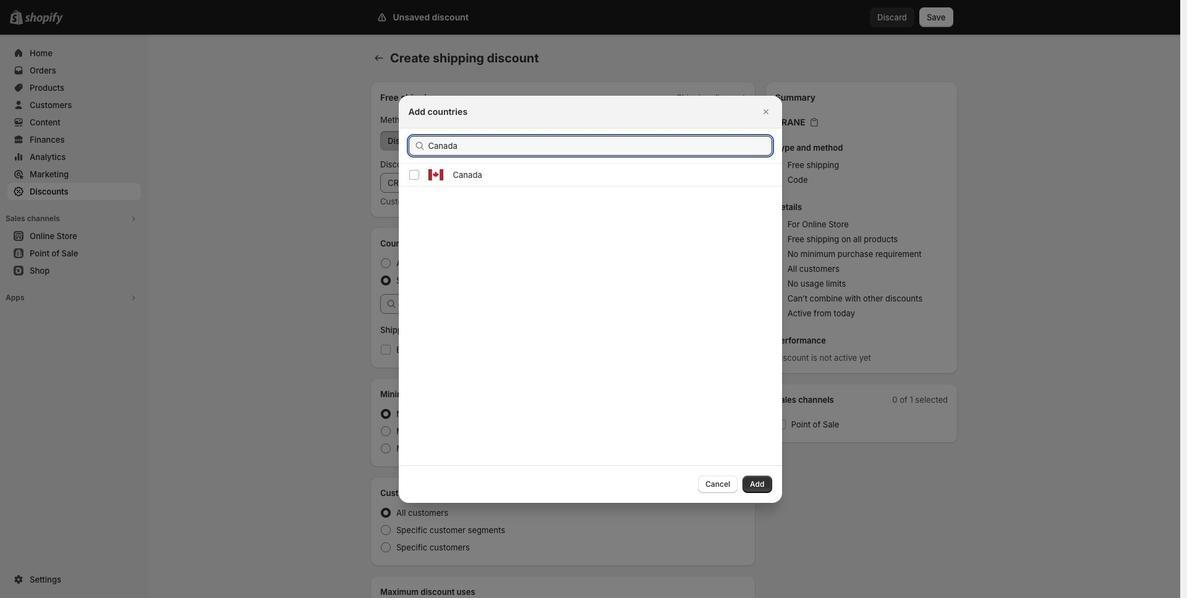 Task type: vqa. For each thing, say whether or not it's contained in the screenshot.
shopify Image
yes



Task type: locate. For each thing, give the bounding box(es) containing it.
dialog
[[0, 96, 1181, 503]]



Task type: describe. For each thing, give the bounding box(es) containing it.
shopify image
[[25, 12, 63, 25]]

Search countries text field
[[428, 136, 772, 156]]



